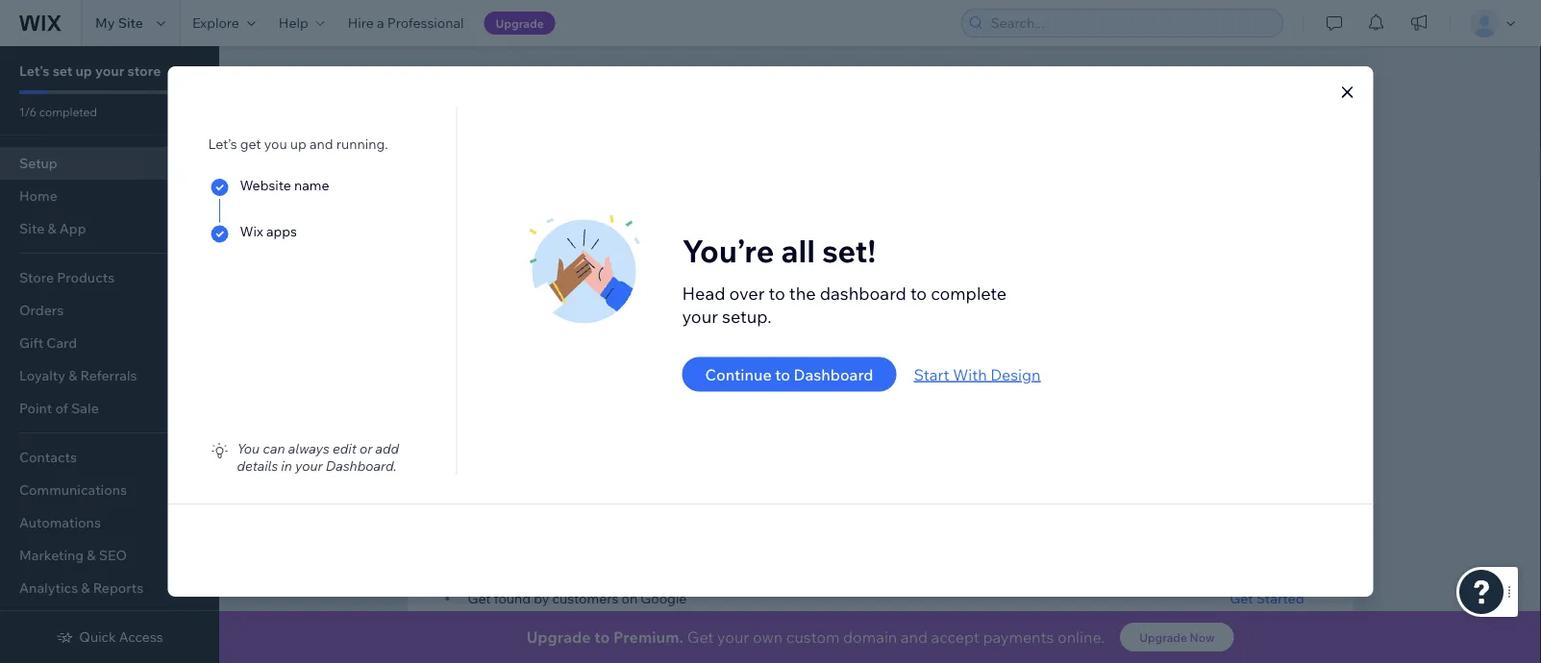 Task type: vqa. For each thing, say whether or not it's contained in the screenshot.
Loyalty & Referrals
no



Task type: locate. For each thing, give the bounding box(es) containing it.
2 vertical spatial let's
[[822, 356, 852, 373]]

0 horizontal spatial custom
[[536, 272, 584, 289]]

a for professional
[[377, 14, 384, 31]]

1 horizontal spatial in
[[712, 317, 723, 334]]

2 vertical spatial and
[[901, 628, 928, 647]]

1 vertical spatial design
[[991, 365, 1041, 384]]

up
[[75, 62, 92, 79], [290, 136, 307, 152], [503, 153, 524, 175]]

2 vertical spatial store
[[548, 223, 580, 240]]

update your store type
[[468, 223, 612, 240]]

domain right perfect
[[578, 317, 625, 334]]

dashboard
[[630, 70, 771, 103], [794, 365, 873, 384]]

a
[[377, 14, 384, 31], [525, 272, 533, 289], [726, 317, 733, 334]]

upgrade now button
[[1120, 623, 1234, 652]]

to for premium.
[[594, 628, 610, 647]]

quick access
[[79, 629, 163, 646]]

you're all set!
[[682, 231, 876, 270]]

0 horizontal spatial dashboard
[[630, 70, 771, 103]]

0 horizontal spatial site
[[118, 14, 143, 31]]

get right premium.
[[687, 628, 714, 647]]

and left accept
[[901, 628, 928, 647]]

perfect
[[529, 317, 575, 334]]

0 vertical spatial design
[[1263, 75, 1308, 92]]

design
[[1263, 75, 1308, 92], [991, 365, 1041, 384]]

0 vertical spatial domain
[[587, 272, 635, 289]]

quick access button
[[56, 629, 163, 646]]

upgrade button
[[484, 12, 555, 35]]

store left type
[[548, 223, 580, 240]]

e.g., mystunningwebsite.com field
[[492, 351, 783, 378]]

1 vertical spatial site
[[1311, 75, 1336, 92]]

to down customers
[[594, 628, 610, 647]]

sidebar element
[[0, 46, 219, 663]]

0 vertical spatial let's set up your store
[[19, 62, 161, 79]]

1 horizontal spatial let's
[[430, 153, 469, 175]]

and left running.
[[310, 136, 333, 152]]

and for domain
[[628, 317, 652, 334]]

accept
[[931, 628, 980, 647]]

of
[[55, 400, 68, 417]]

1 vertical spatial in
[[281, 458, 292, 474]]

up up update
[[503, 153, 524, 175]]

my
[[95, 14, 115, 31]]

to left the
[[769, 283, 785, 304]]

1 horizontal spatial dashboard
[[794, 365, 873, 384]]

you
[[237, 440, 260, 457]]

1 horizontal spatial set
[[473, 153, 499, 175]]

1 vertical spatial up
[[290, 136, 307, 152]]

1/6 completed
[[19, 104, 97, 119]]

0 horizontal spatial a
[[377, 14, 384, 31]]

get
[[468, 590, 491, 607], [1230, 590, 1253, 607], [687, 628, 714, 647]]

or
[[359, 440, 372, 457]]

welcome
[[407, 70, 526, 103]]

a right connect at top
[[525, 272, 533, 289]]

your
[[95, 62, 124, 79], [565, 70, 624, 103], [528, 153, 565, 175], [517, 223, 545, 240], [682, 306, 718, 327], [498, 317, 526, 334], [295, 458, 323, 474], [717, 628, 749, 647]]

up right you
[[290, 136, 307, 152]]

let's up 1/6
[[19, 62, 50, 79]]

set up 1/6 completed
[[53, 62, 72, 79]]

sale
[[71, 400, 99, 417]]

welcome to your dashboard
[[407, 70, 771, 103]]

1 horizontal spatial and
[[628, 317, 652, 334]]

1 vertical spatial and
[[628, 317, 652, 334]]

0 horizontal spatial let's set up your store
[[19, 62, 161, 79]]

let's up update
[[430, 153, 469, 175]]

setup
[[19, 155, 57, 172]]

premium.
[[613, 628, 683, 647]]

domain for perfect
[[578, 317, 625, 334]]

set up update
[[473, 153, 499, 175]]

and left secure
[[628, 317, 652, 334]]

1 vertical spatial domain
[[578, 317, 625, 334]]

in down can
[[281, 458, 292, 474]]

automations
[[19, 514, 101, 531]]

1 horizontal spatial custom
[[786, 628, 840, 647]]

get left found
[[468, 590, 491, 607]]

domain up find your perfect domain and secure it in a few clicks.
[[587, 272, 635, 289]]

2 horizontal spatial get
[[1230, 590, 1253, 607]]

let's set up your store up update your store type
[[430, 153, 612, 175]]

let's go
[[822, 356, 874, 373]]

let's set up your store up completed
[[19, 62, 161, 79]]

0 vertical spatial set
[[53, 62, 72, 79]]

2 horizontal spatial a
[[726, 317, 733, 334]]

point of sale
[[19, 400, 99, 417]]

upgrade up welcome at the top of page
[[496, 16, 544, 30]]

let's
[[19, 62, 50, 79], [430, 153, 469, 175], [822, 356, 852, 373]]

0 horizontal spatial set
[[53, 62, 72, 79]]

1 horizontal spatial design
[[1263, 75, 1308, 92]]

clicks.
[[762, 317, 800, 334]]

upgrade for upgrade now
[[1139, 630, 1187, 645]]

explore
[[192, 14, 239, 31]]

1 vertical spatial a
[[525, 272, 533, 289]]

a right hire
[[377, 14, 384, 31]]

let's inside let's go button
[[822, 356, 852, 373]]

it
[[700, 317, 709, 334]]

custom
[[536, 272, 584, 289], [786, 628, 840, 647]]

2 vertical spatial up
[[503, 153, 524, 175]]

details
[[237, 458, 278, 474]]

quick
[[79, 629, 116, 646]]

you
[[264, 136, 287, 152]]

help button
[[267, 0, 336, 46]]

get inside button
[[1230, 590, 1253, 607]]

to for dashboard
[[775, 365, 790, 384]]

store down my site
[[127, 62, 161, 79]]

apps
[[266, 223, 297, 240]]

custom up perfect
[[536, 272, 584, 289]]

0 vertical spatial custom
[[536, 272, 584, 289]]

get left started
[[1230, 590, 1253, 607]]

design inside button
[[991, 365, 1041, 384]]

upgrade inside button
[[496, 16, 544, 30]]

1 horizontal spatial site
[[1311, 75, 1336, 92]]

1 horizontal spatial let's set up your store
[[430, 153, 612, 175]]

upgrade now
[[1139, 630, 1215, 645]]

update
[[468, 223, 514, 240]]

a left few
[[726, 317, 733, 334]]

store
[[127, 62, 161, 79], [569, 153, 612, 175], [548, 223, 580, 240]]

0 vertical spatial site
[[118, 14, 143, 31]]

get started button
[[1213, 585, 1321, 613]]

hire
[[348, 14, 374, 31]]

hire a professional
[[348, 14, 464, 31]]

dashboard inside button
[[794, 365, 873, 384]]

your inside head over to the dashboard to complete your setup.
[[682, 306, 718, 327]]

start
[[914, 365, 949, 384]]

home link
[[0, 180, 212, 212]]

upgrade down by
[[526, 628, 591, 647]]

let's set up your store
[[19, 62, 161, 79], [430, 153, 612, 175]]

to right continue
[[775, 365, 790, 384]]

complete
[[931, 283, 1007, 304]]

0 vertical spatial up
[[75, 62, 92, 79]]

0 horizontal spatial in
[[281, 458, 292, 474]]

upgrade left now
[[1139, 630, 1187, 645]]

set inside sidebar element
[[53, 62, 72, 79]]

custom right own
[[786, 628, 840, 647]]

completed
[[39, 104, 97, 119]]

0 horizontal spatial up
[[75, 62, 92, 79]]

go
[[855, 356, 874, 373]]

0 horizontal spatial design
[[991, 365, 1041, 384]]

to
[[532, 70, 559, 103], [769, 283, 785, 304], [910, 283, 927, 304], [775, 365, 790, 384], [594, 628, 610, 647]]

can
[[263, 440, 285, 457]]

in right it
[[712, 317, 723, 334]]

0 horizontal spatial let's
[[19, 62, 50, 79]]

find your perfect domain and secure it in a few clicks.
[[468, 317, 800, 334]]

upgrade for upgrade to premium. get your own custom domain and accept payments online.
[[526, 628, 591, 647]]

1 horizontal spatial a
[[525, 272, 533, 289]]

and
[[310, 136, 333, 152], [628, 317, 652, 334], [901, 628, 928, 647]]

site
[[118, 14, 143, 31], [1311, 75, 1336, 92]]

google
[[641, 590, 687, 607]]

0 vertical spatial dashboard
[[630, 70, 771, 103]]

store up type
[[569, 153, 612, 175]]

up up completed
[[75, 62, 92, 79]]

0 horizontal spatial and
[[310, 136, 333, 152]]

0 vertical spatial store
[[127, 62, 161, 79]]

2 vertical spatial a
[[726, 317, 733, 334]]

let's left go
[[822, 356, 852, 373]]

in
[[712, 317, 723, 334], [281, 458, 292, 474]]

upgrade inside button
[[1139, 630, 1187, 645]]

1 vertical spatial dashboard
[[794, 365, 873, 384]]

to left the complete
[[910, 283, 927, 304]]

to down upgrade button
[[532, 70, 559, 103]]

find
[[468, 317, 495, 334]]

0 vertical spatial let's
[[19, 62, 50, 79]]

get for get started
[[1230, 590, 1253, 607]]

2 vertical spatial domain
[[843, 628, 897, 647]]

Search... field
[[985, 10, 1277, 37]]

to inside button
[[775, 365, 790, 384]]

in inside 'you can always edit or add details in your dashboard.'
[[281, 458, 292, 474]]

access
[[119, 629, 163, 646]]

0 vertical spatial and
[[310, 136, 333, 152]]

1 vertical spatial custom
[[786, 628, 840, 647]]

your inside sidebar element
[[95, 62, 124, 79]]

0 vertical spatial in
[[712, 317, 723, 334]]

0 horizontal spatial get
[[468, 590, 491, 607]]

set!
[[822, 231, 876, 270]]

0 vertical spatial a
[[377, 14, 384, 31]]

you can always edit or add details in your dashboard.
[[237, 440, 399, 474]]

1 vertical spatial store
[[569, 153, 612, 175]]

domain left accept
[[843, 628, 897, 647]]

2 horizontal spatial let's
[[822, 356, 852, 373]]

to for your
[[532, 70, 559, 103]]

set
[[53, 62, 72, 79], [473, 153, 499, 175]]



Task type: describe. For each thing, give the bounding box(es) containing it.
your inside 'you can always edit or add details in your dashboard.'
[[295, 458, 323, 474]]

wix
[[240, 223, 263, 240]]

head
[[682, 283, 725, 304]]

design site
[[1263, 75, 1336, 92]]

dashboard
[[820, 283, 906, 304]]

with
[[953, 365, 987, 384]]

online.
[[1058, 628, 1105, 647]]

type
[[584, 223, 612, 240]]

the
[[789, 283, 816, 304]]

upgrade to premium. get your own custom domain and accept payments online.
[[526, 628, 1105, 647]]

2 horizontal spatial and
[[901, 628, 928, 647]]

now
[[1190, 630, 1215, 645]]

up inside sidebar element
[[75, 62, 92, 79]]

get found by customers on google
[[468, 590, 687, 607]]

home
[[19, 187, 57, 204]]

add
[[375, 440, 399, 457]]

continue to dashboard
[[705, 365, 873, 384]]

point of sale link
[[0, 392, 212, 425]]

site for design site
[[1311, 75, 1336, 92]]

in for a
[[712, 317, 723, 334]]

secure
[[655, 317, 697, 334]]

payments
[[983, 628, 1054, 647]]

over
[[729, 283, 765, 304]]

let's inside sidebar element
[[19, 62, 50, 79]]

you're
[[682, 231, 774, 270]]

head over to the dashboard to complete your setup.
[[682, 283, 1007, 327]]

dashboard.
[[326, 458, 397, 474]]

get
[[240, 136, 261, 152]]

continue
[[705, 365, 772, 384]]

website name
[[240, 176, 329, 193]]

my site
[[95, 14, 143, 31]]

and for up
[[310, 136, 333, 152]]

setup.
[[722, 306, 772, 327]]

automations link
[[0, 507, 212, 539]]

found
[[494, 590, 531, 607]]

get started
[[1230, 590, 1304, 607]]

hire a professional link
[[336, 0, 475, 46]]

on
[[622, 590, 638, 607]]

few
[[736, 317, 759, 334]]

website
[[240, 176, 291, 193]]

all
[[781, 231, 815, 270]]

a for custom
[[525, 272, 533, 289]]

upgrade for upgrade
[[496, 16, 544, 30]]

get for get found by customers on google
[[468, 590, 491, 607]]

own
[[753, 628, 783, 647]]

professional
[[387, 14, 464, 31]]

1 vertical spatial let's
[[430, 153, 469, 175]]

continue to dashboard button
[[682, 357, 897, 392]]

let's get you up and running.
[[208, 136, 388, 152]]

running.
[[336, 136, 388, 152]]

let's set up your store inside sidebar element
[[19, 62, 161, 79]]

store inside sidebar element
[[127, 62, 161, 79]]

connect
[[468, 272, 522, 289]]

design site link
[[1229, 69, 1353, 98]]

site for my site
[[118, 14, 143, 31]]

by
[[534, 590, 549, 607]]

in for your
[[281, 458, 292, 474]]

edit
[[333, 440, 356, 457]]

1/6
[[19, 104, 37, 119]]

point
[[19, 400, 52, 417]]

1 horizontal spatial up
[[290, 136, 307, 152]]

name
[[294, 176, 329, 193]]

domain for custom
[[587, 272, 635, 289]]

let's go button
[[805, 350, 891, 379]]

wix apps
[[240, 223, 297, 240]]

start with design button
[[914, 363, 1041, 386]]

started
[[1256, 590, 1304, 607]]

1 vertical spatial set
[[473, 153, 499, 175]]

connect a custom domain
[[468, 272, 635, 289]]

help
[[279, 14, 308, 31]]

1 vertical spatial let's set up your store
[[430, 153, 612, 175]]

start with design
[[914, 365, 1041, 384]]

setup link
[[0, 147, 212, 180]]

let's
[[208, 136, 237, 152]]

always
[[288, 440, 330, 457]]

1 horizontal spatial get
[[687, 628, 714, 647]]

customers
[[552, 590, 619, 607]]

2 horizontal spatial up
[[503, 153, 524, 175]]



